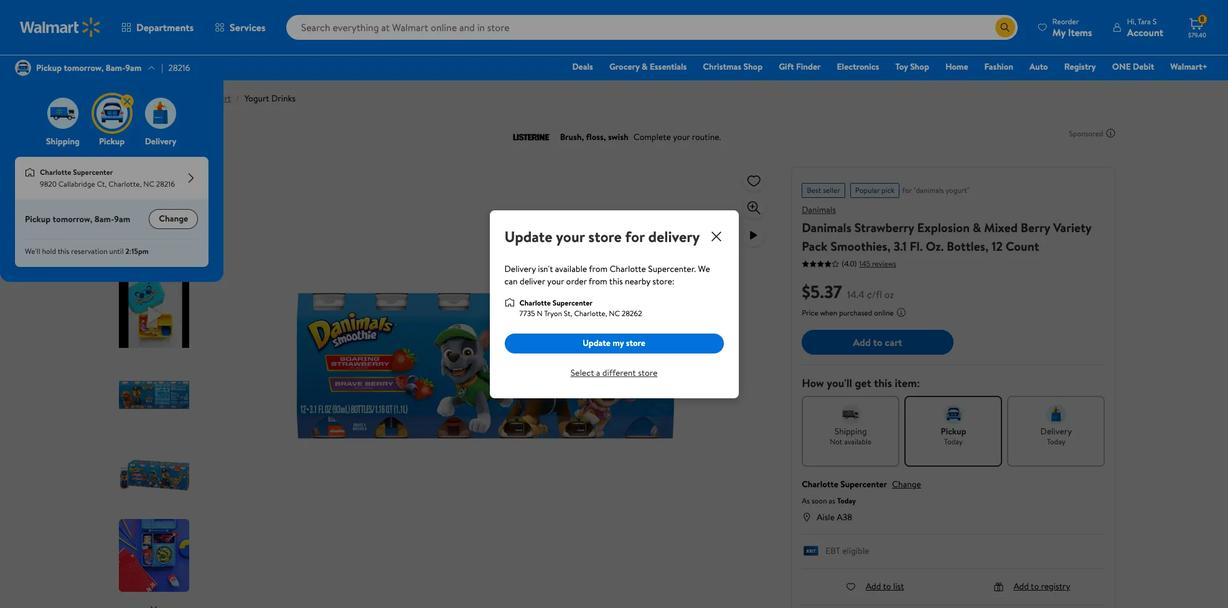 Task type: vqa. For each thing, say whether or not it's contained in the screenshot.
the topmost store
yes



Task type: describe. For each thing, give the bounding box(es) containing it.
view video image
[[747, 228, 762, 243]]

st,
[[564, 308, 573, 319]]

for inside dialog
[[626, 226, 645, 247]]

1 vertical spatial tomorrow,
[[53, 213, 92, 225]]

best
[[807, 185, 822, 196]]

for "danimals yogurt"
[[903, 185, 970, 196]]

change inside charlotte supercenter change as soon as today
[[893, 478, 922, 491]]

as
[[802, 496, 810, 506]]

shipping for shipping not available
[[835, 425, 867, 438]]

eligible
[[843, 545, 870, 557]]

count
[[1006, 238, 1040, 255]]

14.4
[[848, 288, 865, 301]]

nearby
[[625, 275, 651, 287]]

update my store button
[[505, 333, 724, 353]]

1 vertical spatial 8am-
[[95, 213, 114, 225]]

reviews
[[873, 258, 897, 269]]

update your store for delivery dialog
[[490, 210, 739, 398]]

store for my
[[626, 337, 646, 350]]

$5.37
[[802, 280, 843, 304]]

delivery
[[649, 226, 700, 247]]

supercenter for change
[[841, 478, 888, 491]]

pickup today
[[941, 425, 967, 447]]

eggs
[[175, 92, 193, 105]]

berry
[[1021, 219, 1051, 236]]

shipping for shipping
[[46, 135, 80, 148]]

registry link
[[1059, 60, 1102, 73]]

shipping not available
[[830, 425, 872, 447]]

ebt image
[[802, 546, 821, 558]]

Walmart Site-Wide search field
[[286, 15, 1018, 40]]

charlotte for 9820
[[40, 167, 71, 178]]

|
[[161, 62, 163, 74]]

gift finder link
[[774, 60, 827, 73]]

one debit
[[1113, 60, 1155, 73]]

to for registry
[[1031, 580, 1039, 593]]

yogurt"
[[946, 185, 970, 196]]

/ for yogurt
[[236, 92, 239, 105]]

2 vertical spatial store
[[638, 367, 658, 380]]

fashion
[[985, 60, 1014, 73]]

toy
[[896, 60, 908, 73]]

smoothies,
[[831, 238, 891, 255]]

christmas shop
[[703, 60, 763, 73]]

add to favorites list, danimals strawberry explosion & mixed berry variety pack smoothies, 3.1 fl. oz. bottles, 12 count image
[[747, 173, 762, 188]]

electronics
[[837, 60, 880, 73]]

available for isn't
[[555, 262, 587, 275]]

electronics link
[[832, 60, 885, 73]]

3.1
[[894, 238, 907, 255]]

how
[[802, 376, 824, 391]]

7735
[[520, 308, 535, 319]]

charlotte inside delivery isn't available from charlotte supercenter. we can deliver your order from this nearby store:
[[610, 262, 646, 275]]

this inside delivery isn't available from charlotte supercenter. we can deliver your order from this nearby store:
[[610, 275, 623, 287]]

until
[[109, 246, 124, 257]]

supercenter.
[[648, 262, 696, 275]]

delivery for delivery isn't available from charlotte supercenter. we can deliver your order from this nearby store:
[[505, 262, 536, 275]]

yogurt drinks link
[[244, 92, 296, 105]]

danimals strawberry explosion & mixed berry variety pack smoothies, 3.1 fl. oz. bottles, 12 count - image 1 of 10 image
[[119, 198, 191, 271]]

purchased
[[840, 308, 873, 318]]

legal information image
[[897, 308, 907, 318]]

charlotte, inside charlotte supercenter 7735 n tryon st, charlotte, nc 28262
[[574, 308, 607, 319]]

auto
[[1030, 60, 1049, 73]]

add to cart button
[[802, 330, 954, 355]]

drinks
[[272, 92, 296, 105]]

1 vertical spatial 9am
[[114, 213, 130, 225]]

 image for pickup button
[[96, 98, 127, 129]]

& inside danimals danimals strawberry explosion & mixed berry variety pack smoothies, 3.1 fl. oz. bottles, 12 count
[[973, 219, 982, 236]]

$79.40
[[1189, 31, 1207, 39]]

0 vertical spatial 28216
[[168, 62, 190, 74]]

walmart image
[[20, 17, 101, 37]]

1 danimals from the top
[[802, 204, 836, 216]]

one debit link
[[1107, 60, 1160, 73]]

"danimals
[[914, 185, 944, 196]]

walmart+ link
[[1165, 60, 1214, 73]]

gift finder
[[779, 60, 821, 73]]

¢/fl
[[867, 288, 882, 301]]

mixed
[[985, 219, 1018, 236]]

home
[[946, 60, 969, 73]]

registry
[[1042, 580, 1071, 593]]

select a different store
[[571, 367, 658, 380]]

strawberry
[[855, 219, 915, 236]]

danimals strawberry explosion & mixed berry variety pack smoothies, 3.1 fl. oz. bottles, 12 count - image 2 of 10 image
[[119, 278, 191, 351]]

12
[[992, 238, 1003, 255]]

2:15pm
[[125, 246, 149, 257]]

danimals strawberry explosion & mixed berry variety pack smoothies, 3.1 fl. oz. bottles, 12 count - image 5 of 10 image
[[119, 519, 191, 592]]

 image for delivery button at the left
[[145, 98, 176, 129]]

item:
[[895, 376, 921, 391]]

your inside delivery isn't available from charlotte supercenter. we can deliver your order from this nearby store:
[[547, 275, 564, 287]]

dairy
[[145, 92, 165, 105]]

supercenter for 9820
[[73, 167, 113, 178]]

delivery for delivery
[[145, 135, 176, 148]]

store:
[[653, 275, 675, 287]]

9820
[[40, 179, 57, 189]]

2 yogurt from the left
[[244, 92, 269, 105]]

dairy & eggs link
[[145, 92, 193, 105]]

2 vertical spatial this
[[874, 376, 892, 391]]

a38
[[837, 511, 853, 524]]

not
[[830, 437, 843, 447]]

food / dairy & eggs
[[112, 92, 193, 105]]

intent image for shipping image
[[841, 405, 861, 425]]

online
[[874, 308, 894, 318]]

145
[[860, 258, 871, 269]]

add for add to registry
[[1014, 580, 1029, 593]]

1 vertical spatial change button
[[893, 478, 922, 491]]

(4.0) 145 reviews
[[842, 258, 897, 269]]

add to list
[[866, 580, 905, 593]]

intent image for delivery image
[[1047, 405, 1067, 425]]

pickup down walmart image
[[36, 62, 62, 74]]

select
[[571, 367, 594, 380]]

0 vertical spatial pickup tomorrow, 8am-9am
[[36, 62, 142, 74]]

debit
[[1133, 60, 1155, 73]]

we
[[698, 262, 710, 275]]

available for not
[[845, 437, 872, 447]]

0 vertical spatial for
[[903, 185, 912, 196]]

deliver
[[520, 275, 545, 287]]

tryon
[[544, 308, 562, 319]]

grocery
[[610, 60, 640, 73]]

close dialog image
[[709, 229, 724, 244]]

auto link
[[1024, 60, 1054, 73]]

ebt
[[826, 545, 841, 557]]

| 28216
[[161, 62, 190, 74]]

delivery for delivery today
[[1041, 425, 1073, 438]]

as
[[829, 496, 836, 506]]

$5.37 14.4 ¢/fl oz
[[802, 280, 894, 304]]

you'll
[[827, 376, 853, 391]]

best seller
[[807, 185, 841, 196]]



Task type: locate. For each thing, give the bounding box(es) containing it.
update inside button
[[583, 337, 611, 350]]

 image
[[47, 98, 78, 129], [96, 98, 127, 129], [145, 98, 176, 129], [25, 168, 35, 178]]

yogurt left drinks
[[244, 92, 269, 105]]

sponsored
[[1070, 128, 1104, 139]]

price
[[802, 308, 819, 318]]

0 horizontal spatial this
[[58, 246, 69, 257]]

pick
[[882, 185, 895, 196]]

update up the isn't
[[505, 226, 553, 247]]

1 vertical spatial store
[[626, 337, 646, 350]]

your left order
[[547, 275, 564, 287]]

for
[[903, 185, 912, 196], [626, 226, 645, 247]]

store for your
[[589, 226, 622, 247]]

0 vertical spatial tomorrow,
[[64, 62, 104, 74]]

grocery & essentials link
[[604, 60, 693, 73]]

0 horizontal spatial change
[[159, 213, 188, 225]]

to inside button
[[874, 336, 883, 349]]

charlotte up soon
[[802, 478, 839, 491]]

tomorrow, down walmart image
[[64, 62, 104, 74]]

9am up until
[[114, 213, 130, 225]]

0 vertical spatial 9am
[[125, 62, 142, 74]]

28262
[[622, 308, 642, 319]]

0 horizontal spatial delivery
[[145, 135, 176, 148]]

danimals down best seller
[[802, 204, 836, 216]]

1 vertical spatial for
[[626, 226, 645, 247]]

available inside delivery isn't available from charlotte supercenter. we can deliver your order from this nearby store:
[[555, 262, 587, 275]]

0 vertical spatial supercenter
[[73, 167, 113, 178]]

charlotte left store:
[[610, 262, 646, 275]]

delivery down intent image for delivery
[[1041, 425, 1073, 438]]

available right not
[[845, 437, 872, 447]]

hold
[[42, 246, 56, 257]]

1 vertical spatial this
[[610, 275, 623, 287]]

1 horizontal spatial to
[[883, 580, 892, 593]]

pickup up 'charlotte supercenter 9820 callabridge ct, charlotte, nc 28216'
[[99, 135, 125, 148]]

shipping up callabridge
[[46, 135, 80, 148]]

0 vertical spatial danimals
[[802, 204, 836, 216]]

today inside charlotte supercenter change as soon as today
[[838, 496, 856, 506]]

christmas
[[703, 60, 742, 73]]

0 vertical spatial store
[[589, 226, 622, 247]]

1 vertical spatial nc
[[609, 308, 620, 319]]

1 shop from the left
[[744, 60, 763, 73]]

1 vertical spatial delivery
[[505, 262, 536, 275]]

order
[[566, 275, 587, 287]]

0 horizontal spatial for
[[626, 226, 645, 247]]

supercenter inside charlotte supercenter change as soon as today
[[841, 478, 888, 491]]

popular
[[856, 185, 880, 196]]

1 vertical spatial your
[[547, 275, 564, 287]]

charlotte, right ct,
[[109, 179, 142, 189]]

to for cart
[[874, 336, 883, 349]]

0 vertical spatial change
[[159, 213, 188, 225]]

yogurt right eggs
[[206, 92, 231, 105]]

shipping inside button
[[46, 135, 80, 148]]

 image inside delivery button
[[145, 98, 176, 129]]

1 vertical spatial available
[[845, 437, 872, 447]]

nc
[[143, 179, 154, 189], [609, 308, 620, 319]]

0 horizontal spatial today
[[838, 496, 856, 506]]

we'll hold this reservation until 2:15pm
[[25, 246, 149, 257]]

2 horizontal spatial delivery
[[1041, 425, 1073, 438]]

1 horizontal spatial delivery
[[505, 262, 536, 275]]

charlotte supercenter change as soon as today
[[802, 478, 922, 506]]

0 vertical spatial change button
[[149, 209, 198, 229]]

store right the different
[[638, 367, 658, 380]]

0 vertical spatial available
[[555, 262, 587, 275]]

0 vertical spatial 8am-
[[106, 62, 125, 74]]

soon
[[812, 496, 827, 506]]

0 horizontal spatial charlotte,
[[109, 179, 142, 189]]

8am- up until
[[95, 213, 114, 225]]

shop right christmas
[[744, 60, 763, 73]]

1 horizontal spatial change
[[893, 478, 922, 491]]

0 vertical spatial update
[[505, 226, 553, 247]]

toy shop
[[896, 60, 930, 73]]

1 horizontal spatial this
[[610, 275, 623, 287]]

pickup button
[[94, 95, 133, 148]]

shipping button
[[45, 95, 81, 148]]

charlotte inside 'charlotte supercenter 9820 callabridge ct, charlotte, nc 28216'
[[40, 167, 71, 178]]

available inside shipping not available
[[845, 437, 872, 447]]

update for update my store
[[583, 337, 611, 350]]

charlotte inside charlotte supercenter 7735 n tryon st, charlotte, nc 28262
[[520, 297, 551, 308]]

shop for toy shop
[[911, 60, 930, 73]]

available
[[555, 262, 587, 275], [845, 437, 872, 447]]

0 horizontal spatial /
[[137, 92, 140, 105]]

2 horizontal spatial supercenter
[[841, 478, 888, 491]]

1 horizontal spatial supercenter
[[553, 297, 593, 308]]

this
[[58, 246, 69, 257], [610, 275, 623, 287], [874, 376, 892, 391]]

9am
[[125, 62, 142, 74], [114, 213, 130, 225]]

2 vertical spatial &
[[973, 219, 982, 236]]

1 vertical spatial change
[[893, 478, 922, 491]]

1 horizontal spatial shop
[[911, 60, 930, 73]]

store right my
[[626, 337, 646, 350]]

danimals down danimals link
[[802, 219, 852, 236]]

 image
[[15, 60, 31, 76]]

for left delivery
[[626, 226, 645, 247]]

shipping inside shipping not available
[[835, 425, 867, 438]]

& left eggs
[[167, 92, 173, 105]]

update my store
[[583, 337, 646, 350]]

add to registry
[[1014, 580, 1071, 593]]

1 vertical spatial &
[[167, 92, 173, 105]]

add to list button
[[846, 580, 905, 593]]

update left my
[[583, 337, 611, 350]]

pickup inside button
[[99, 135, 125, 148]]

0 horizontal spatial change button
[[149, 209, 198, 229]]

add left list
[[866, 580, 881, 593]]

pickup down intent image for pickup
[[941, 425, 967, 438]]

2 horizontal spatial &
[[973, 219, 982, 236]]

charlotte up 9820
[[40, 167, 71, 178]]

nc left the 28262
[[609, 308, 620, 319]]

add down purchased
[[853, 336, 871, 349]]

danimals strawberry explosion & mixed berry variety pack smoothies, 3.1 fl. oz. bottles, 12 count - image 3 of 10 image
[[119, 359, 191, 432]]

0 horizontal spatial yogurt
[[206, 92, 231, 105]]

today inside the pickup today
[[945, 437, 963, 447]]

0 horizontal spatial nc
[[143, 179, 154, 189]]

a
[[596, 367, 601, 380]]

pickup
[[36, 62, 62, 74], [99, 135, 125, 148], [25, 213, 51, 225], [941, 425, 967, 438]]

reservation
[[71, 246, 108, 257]]

delivery down dairy
[[145, 135, 176, 148]]

finder
[[796, 60, 821, 73]]

shop right "toy"
[[911, 60, 930, 73]]

add for add to list
[[866, 580, 881, 593]]

registry
[[1065, 60, 1096, 73]]

next media item image
[[699, 350, 714, 365]]

28216 inside 'charlotte supercenter 9820 callabridge ct, charlotte, nc 28216'
[[156, 179, 175, 189]]

this right get
[[874, 376, 892, 391]]

1 vertical spatial shipping
[[835, 425, 867, 438]]

store up delivery isn't available from charlotte supercenter. we can deliver your order from this nearby store:
[[589, 226, 622, 247]]

0 horizontal spatial update
[[505, 226, 553, 247]]

for right pick
[[903, 185, 912, 196]]

9am left |
[[125, 62, 142, 74]]

zoom image modal image
[[747, 201, 762, 215]]

aisle a38
[[817, 511, 853, 524]]

charlotte for change
[[802, 478, 839, 491]]

to left cart
[[874, 336, 883, 349]]

0 vertical spatial delivery
[[145, 135, 176, 148]]

update for update your store for delivery
[[505, 226, 553, 247]]

145 reviews link
[[857, 258, 897, 269]]

0 horizontal spatial supercenter
[[73, 167, 113, 178]]

0 horizontal spatial shop
[[744, 60, 763, 73]]

available right the isn't
[[555, 262, 587, 275]]

shop for christmas shop
[[744, 60, 763, 73]]

 image inside pickup button
[[96, 98, 127, 129]]

change inside button
[[159, 213, 188, 225]]

 image inside shipping button
[[47, 98, 78, 129]]

update
[[505, 226, 553, 247], [583, 337, 611, 350]]

charlotte, inside 'charlotte supercenter 9820 callabridge ct, charlotte, nc 28216'
[[109, 179, 142, 189]]

/ right food
[[137, 92, 140, 105]]

1 horizontal spatial shipping
[[835, 425, 867, 438]]

supercenter up ct,
[[73, 167, 113, 178]]

intent image for pickup image
[[944, 405, 964, 425]]

1 vertical spatial supercenter
[[553, 297, 593, 308]]

8am-
[[106, 62, 125, 74], [95, 213, 114, 225]]

1 horizontal spatial change button
[[893, 478, 922, 491]]

to left registry
[[1031, 580, 1039, 593]]

 image for shipping button
[[47, 98, 78, 129]]

1 horizontal spatial &
[[642, 60, 648, 73]]

pickup tomorrow, 8am-9am up we'll hold this reservation until 2:15pm
[[25, 213, 130, 225]]

1 vertical spatial update
[[583, 337, 611, 350]]

to for list
[[883, 580, 892, 593]]

today right as
[[838, 496, 856, 506]]

nc inside 'charlotte supercenter 9820 callabridge ct, charlotte, nc 28216'
[[143, 179, 154, 189]]

1 vertical spatial pickup tomorrow, 8am-9am
[[25, 213, 130, 225]]

1 horizontal spatial for
[[903, 185, 912, 196]]

delivery isn't available from charlotte supercenter. we can deliver your order from this nearby store:
[[505, 262, 710, 287]]

0 horizontal spatial available
[[555, 262, 587, 275]]

today down intent image for delivery
[[1047, 437, 1066, 447]]

28216
[[168, 62, 190, 74], [156, 179, 175, 189]]

one
[[1113, 60, 1131, 73]]

2 horizontal spatial to
[[1031, 580, 1039, 593]]

0 vertical spatial &
[[642, 60, 648, 73]]

1 horizontal spatial available
[[845, 437, 872, 447]]

2 horizontal spatial this
[[874, 376, 892, 391]]

today for pickup
[[945, 437, 963, 447]]

yogurt link
[[206, 92, 231, 105]]

charlotte
[[40, 167, 71, 178], [610, 262, 646, 275], [520, 297, 551, 308], [802, 478, 839, 491]]

supercenter inside charlotte supercenter 7735 n tryon st, charlotte, nc 28262
[[553, 297, 593, 308]]

1 horizontal spatial yogurt
[[244, 92, 269, 105]]

/ right yogurt link
[[236, 92, 239, 105]]

Search search field
[[286, 15, 1018, 40]]

christmas shop link
[[698, 60, 769, 73]]

0 horizontal spatial to
[[874, 336, 883, 349]]

delivery inside button
[[145, 135, 176, 148]]

1 horizontal spatial update
[[583, 337, 611, 350]]

food link
[[112, 92, 132, 105]]

walmart+
[[1171, 60, 1208, 73]]

from
[[589, 262, 608, 275], [589, 275, 608, 287]]

charlotte inside charlotte supercenter change as soon as today
[[802, 478, 839, 491]]

2 / from the left
[[236, 92, 239, 105]]

delivery left the isn't
[[505, 262, 536, 275]]

store
[[589, 226, 622, 247], [626, 337, 646, 350], [638, 367, 658, 380]]

1 horizontal spatial today
[[945, 437, 963, 447]]

supercenter up a38
[[841, 478, 888, 491]]

to left list
[[883, 580, 892, 593]]

/
[[137, 92, 140, 105], [236, 92, 239, 105]]

28216 up danimals strawberry explosion & mixed berry variety pack smoothies, 3.1 fl. oz. bottles, 12 count - image 1 of 10
[[156, 179, 175, 189]]

add to registry button
[[994, 580, 1071, 593]]

today for delivery
[[1047, 437, 1066, 447]]

8am- up food
[[106, 62, 125, 74]]

add left registry
[[1014, 580, 1029, 593]]

supercenter for 7735
[[553, 297, 593, 308]]

danimals link
[[802, 204, 836, 216]]

next image image
[[149, 603, 159, 608]]

select a different store button
[[505, 363, 724, 383]]

oz
[[885, 288, 894, 301]]

pickup up we'll
[[25, 213, 51, 225]]

danimals
[[802, 204, 836, 216], [802, 219, 852, 236]]

1 horizontal spatial /
[[236, 92, 239, 105]]

this right hold
[[58, 246, 69, 257]]

0 vertical spatial nc
[[143, 179, 154, 189]]

28216 right |
[[168, 62, 190, 74]]

charlotte down deliver
[[520, 297, 551, 308]]

seller
[[823, 185, 841, 196]]

how you'll get this item:
[[802, 376, 921, 391]]

bottles,
[[947, 238, 989, 255]]

we'll
[[25, 246, 40, 257]]

callabridge
[[58, 179, 95, 189]]

0 vertical spatial this
[[58, 246, 69, 257]]

your up order
[[556, 226, 585, 247]]

https://i5.walmartimages.com/dfw/4ff9c6c9 14f0/k2 _8ce34043 6050 4f39 afb2 3e76a554f8a3.v1.png image
[[505, 297, 515, 307]]

aisle
[[817, 511, 835, 524]]

tomorrow, up we'll hold this reservation until 2:15pm
[[53, 213, 92, 225]]

delivery
[[145, 135, 176, 148], [505, 262, 536, 275], [1041, 425, 1073, 438]]

& up bottles,
[[973, 219, 982, 236]]

cart
[[885, 336, 903, 349]]

home link
[[940, 60, 974, 73]]

my
[[613, 337, 624, 350]]

supercenter inside 'charlotte supercenter 9820 callabridge ct, charlotte, nc 28216'
[[73, 167, 113, 178]]

shipping down intent image for shipping
[[835, 425, 867, 438]]

1 horizontal spatial charlotte,
[[574, 308, 607, 319]]

isn't
[[538, 262, 553, 275]]

danimals strawberry explosion & mixed berry variety pack smoothies, 3.1 fl. oz. bottles, 12 count - image 4 of 10 image
[[119, 439, 191, 512]]

to
[[874, 336, 883, 349], [883, 580, 892, 593], [1031, 580, 1039, 593]]

add inside button
[[853, 336, 871, 349]]

change
[[159, 213, 188, 225], [893, 478, 922, 491]]

add
[[853, 336, 871, 349], [866, 580, 881, 593], [1014, 580, 1029, 593]]

today inside delivery today
[[1047, 437, 1066, 447]]

delivery inside delivery isn't available from charlotte supercenter. we can deliver your order from this nearby store:
[[505, 262, 536, 275]]

0 horizontal spatial &
[[167, 92, 173, 105]]

can
[[505, 275, 518, 287]]

ad disclaimer and feedback for skylinedisplayad image
[[1106, 128, 1116, 138]]

/ for food
[[137, 92, 140, 105]]

1 vertical spatial danimals
[[802, 219, 852, 236]]

& right grocery
[[642, 60, 648, 73]]

grocery & essentials
[[610, 60, 687, 73]]

this left nearby
[[610, 275, 623, 287]]

2 vertical spatial delivery
[[1041, 425, 1073, 438]]

2 vertical spatial supercenter
[[841, 478, 888, 491]]

deals
[[573, 60, 593, 73]]

gift
[[779, 60, 794, 73]]

1 vertical spatial charlotte,
[[574, 308, 607, 319]]

1 yogurt from the left
[[206, 92, 231, 105]]

& inside 'link'
[[642, 60, 648, 73]]

pickup tomorrow, 8am-9am up food link
[[36, 62, 142, 74]]

nc inside charlotte supercenter 7735 n tryon st, charlotte, nc 28262
[[609, 308, 620, 319]]

0 horizontal spatial shipping
[[46, 135, 80, 148]]

2 shop from the left
[[911, 60, 930, 73]]

0 vertical spatial shipping
[[46, 135, 80, 148]]

nc right ct,
[[143, 179, 154, 189]]

ct,
[[97, 179, 107, 189]]

charlotte for 7735
[[520, 297, 551, 308]]

1 / from the left
[[137, 92, 140, 105]]

shipping
[[46, 135, 80, 148], [835, 425, 867, 438]]

add for add to cart
[[853, 336, 871, 349]]

supercenter down order
[[553, 297, 593, 308]]

different
[[603, 367, 636, 380]]

0 vertical spatial your
[[556, 226, 585, 247]]

ebt eligible
[[826, 545, 870, 557]]

charlotte, right st,
[[574, 308, 607, 319]]

today down intent image for pickup
[[945, 437, 963, 447]]

1 horizontal spatial nc
[[609, 308, 620, 319]]

1 vertical spatial 28216
[[156, 179, 175, 189]]

yogurt / yogurt drinks
[[206, 92, 296, 105]]

2 danimals from the top
[[802, 219, 852, 236]]

8 $79.40
[[1189, 14, 1207, 39]]

2 horizontal spatial today
[[1047, 437, 1066, 447]]

0 vertical spatial charlotte,
[[109, 179, 142, 189]]



